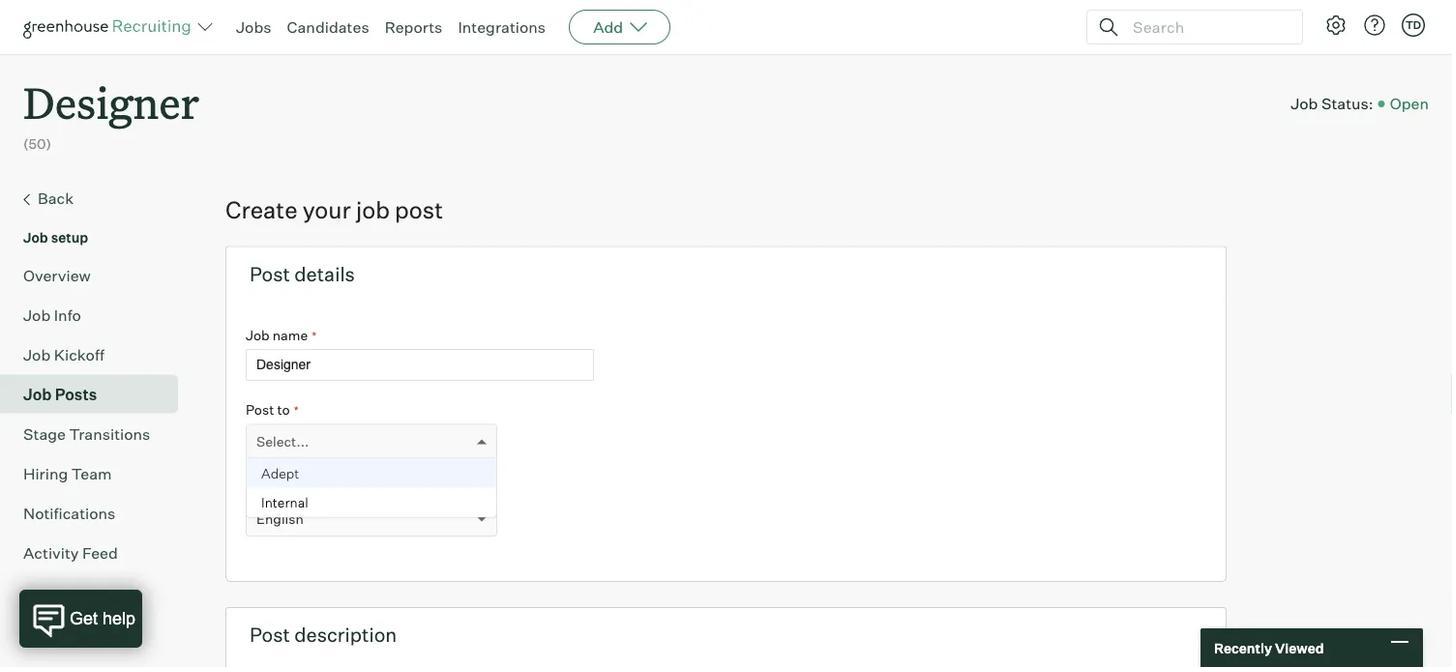 Task type: describe. For each thing, give the bounding box(es) containing it.
job posts
[[23, 385, 97, 404]]

stage transitions
[[23, 425, 150, 444]]

details
[[295, 262, 355, 286]]

kickoff
[[54, 345, 104, 365]]

notifications
[[23, 504, 116, 523]]

english
[[257, 511, 304, 528]]

greenhouse recruiting image
[[23, 15, 197, 39]]

adept option
[[247, 459, 497, 489]]

stage
[[23, 425, 66, 444]]

hiring team link
[[23, 462, 170, 486]]

job for job kickoff
[[23, 345, 51, 365]]

job status:
[[1291, 94, 1374, 113]]

post for post to
[[246, 402, 274, 419]]

job kickoff link
[[23, 343, 170, 367]]

candidates link
[[287, 17, 369, 37]]

integrations
[[458, 17, 546, 37]]

overview
[[23, 266, 91, 285]]

hiring team
[[23, 464, 112, 484]]

job for job setup
[[23, 229, 48, 246]]

jobs
[[236, 17, 272, 37]]

back
[[38, 188, 74, 208]]

activity feed link
[[23, 542, 170, 565]]

status:
[[1322, 94, 1374, 113]]

list box containing adept
[[247, 459, 497, 518]]

candidates
[[287, 17, 369, 37]]

language
[[321, 480, 380, 497]]

recently
[[1215, 640, 1273, 657]]

post to
[[246, 402, 290, 419]]

internal
[[261, 494, 309, 511]]

job info link
[[23, 304, 170, 327]]

back link
[[23, 187, 170, 212]]

create your job post
[[226, 195, 443, 224]]

post for post description
[[250, 624, 290, 648]]

notifications link
[[23, 502, 170, 525]]

posts
[[55, 385, 97, 404]]

job info
[[23, 306, 81, 325]]

transitions
[[69, 425, 150, 444]]

setup
[[51, 229, 88, 246]]

stage transitions link
[[23, 423, 170, 446]]

job for job posts
[[23, 385, 52, 404]]

designer link
[[23, 54, 199, 135]]

application
[[246, 480, 319, 497]]

job for job info
[[23, 306, 51, 325]]

recently viewed
[[1215, 640, 1325, 657]]

job name
[[246, 327, 308, 344]]



Task type: vqa. For each thing, say whether or not it's contained in the screenshot.
leftmost sourcing 'link'
no



Task type: locate. For each thing, give the bounding box(es) containing it.
job left name
[[246, 327, 270, 344]]

list box
[[247, 459, 497, 518]]

adept
[[261, 465, 299, 482]]

open
[[1391, 94, 1430, 113]]

add button
[[569, 10, 671, 45]]

post
[[250, 262, 290, 286], [246, 402, 274, 419], [250, 624, 290, 648]]

application language
[[246, 480, 380, 497]]

viewed
[[1276, 640, 1325, 657]]

reports link
[[385, 17, 443, 37]]

None text field
[[246, 350, 594, 382]]

designer
[[23, 74, 199, 131]]

job posts link
[[23, 383, 170, 406]]

post details
[[250, 262, 355, 286]]

post description
[[250, 624, 397, 648]]

hiring
[[23, 464, 68, 484]]

post
[[395, 195, 443, 224]]

your
[[303, 195, 351, 224]]

post left to
[[246, 402, 274, 419]]

(50)
[[23, 136, 51, 153]]

feed
[[82, 544, 118, 563]]

None field
[[257, 426, 261, 459]]

job for job status:
[[1291, 94, 1319, 113]]

post for post details
[[250, 262, 290, 286]]

designer (50)
[[23, 74, 199, 153]]

select...
[[257, 433, 309, 450]]

jobs link
[[236, 17, 272, 37]]

job
[[356, 195, 390, 224]]

team
[[71, 464, 112, 484]]

job left info
[[23, 306, 51, 325]]

job left setup
[[23, 229, 48, 246]]

integrations link
[[458, 17, 546, 37]]

activity feed
[[23, 544, 118, 563]]

0 vertical spatial post
[[250, 262, 290, 286]]

post left description on the left bottom of page
[[250, 624, 290, 648]]

job for job name
[[246, 327, 270, 344]]

to
[[277, 402, 290, 419]]

overview link
[[23, 264, 170, 287]]

td button
[[1403, 14, 1426, 37]]

internal option
[[247, 489, 497, 518]]

description
[[295, 624, 397, 648]]

configure image
[[1325, 14, 1348, 37]]

td
[[1406, 18, 1422, 31]]

job left kickoff
[[23, 345, 51, 365]]

job kickoff
[[23, 345, 104, 365]]

job left status:
[[1291, 94, 1319, 113]]

name
[[273, 327, 308, 344]]

td button
[[1399, 10, 1430, 41]]

activity
[[23, 544, 79, 563]]

create
[[226, 195, 298, 224]]

add
[[593, 17, 624, 37]]

1 vertical spatial post
[[246, 402, 274, 419]]

post left details
[[250, 262, 290, 286]]

Search text field
[[1129, 13, 1285, 41]]

job setup
[[23, 229, 88, 246]]

job
[[1291, 94, 1319, 113], [23, 229, 48, 246], [23, 306, 51, 325], [246, 327, 270, 344], [23, 345, 51, 365], [23, 385, 52, 404]]

2 vertical spatial post
[[250, 624, 290, 648]]

reports
[[385, 17, 443, 37]]

english option
[[257, 511, 304, 528]]

info
[[54, 306, 81, 325]]

job left posts at the left bottom of page
[[23, 385, 52, 404]]



